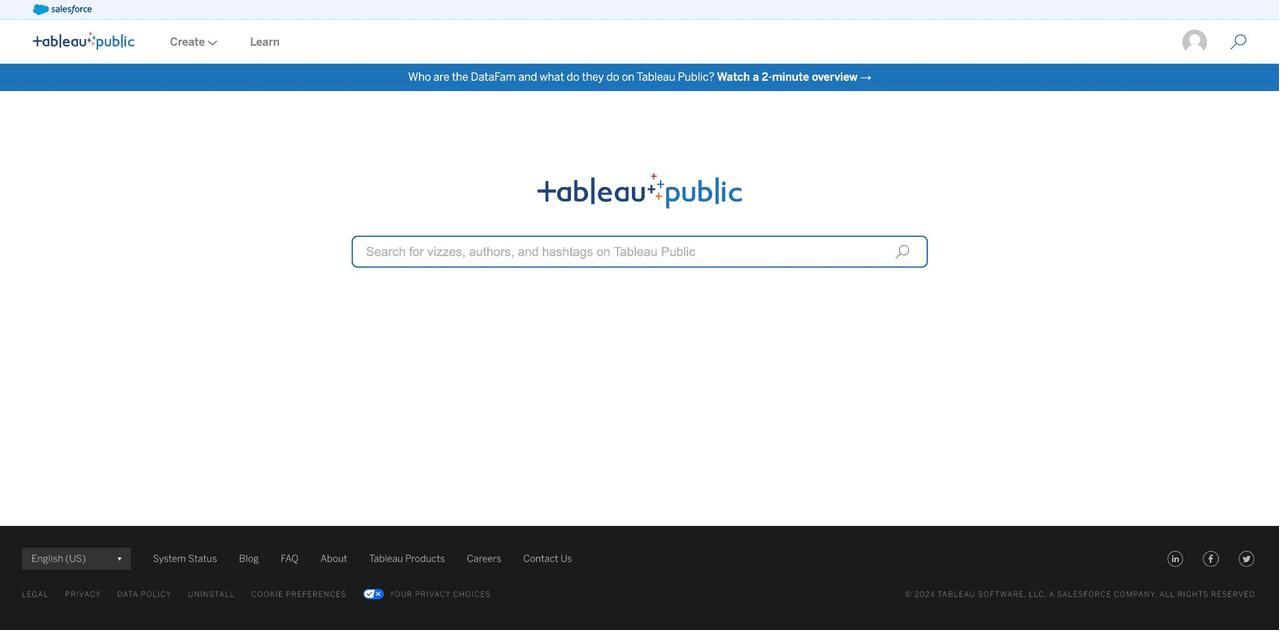 Task type: vqa. For each thing, say whether or not it's contained in the screenshot.
Go to search image
yes



Task type: locate. For each thing, give the bounding box(es) containing it.
gary.orlando image
[[1182, 29, 1209, 56]]

search image
[[895, 245, 910, 260]]

create image
[[205, 40, 217, 46]]

Search input field
[[352, 236, 928, 268]]



Task type: describe. For each thing, give the bounding box(es) containing it.
selected language element
[[32, 549, 121, 571]]

go to search image
[[1214, 34, 1264, 50]]

logo image
[[33, 32, 134, 50]]

salesforce logo image
[[33, 4, 92, 15]]



